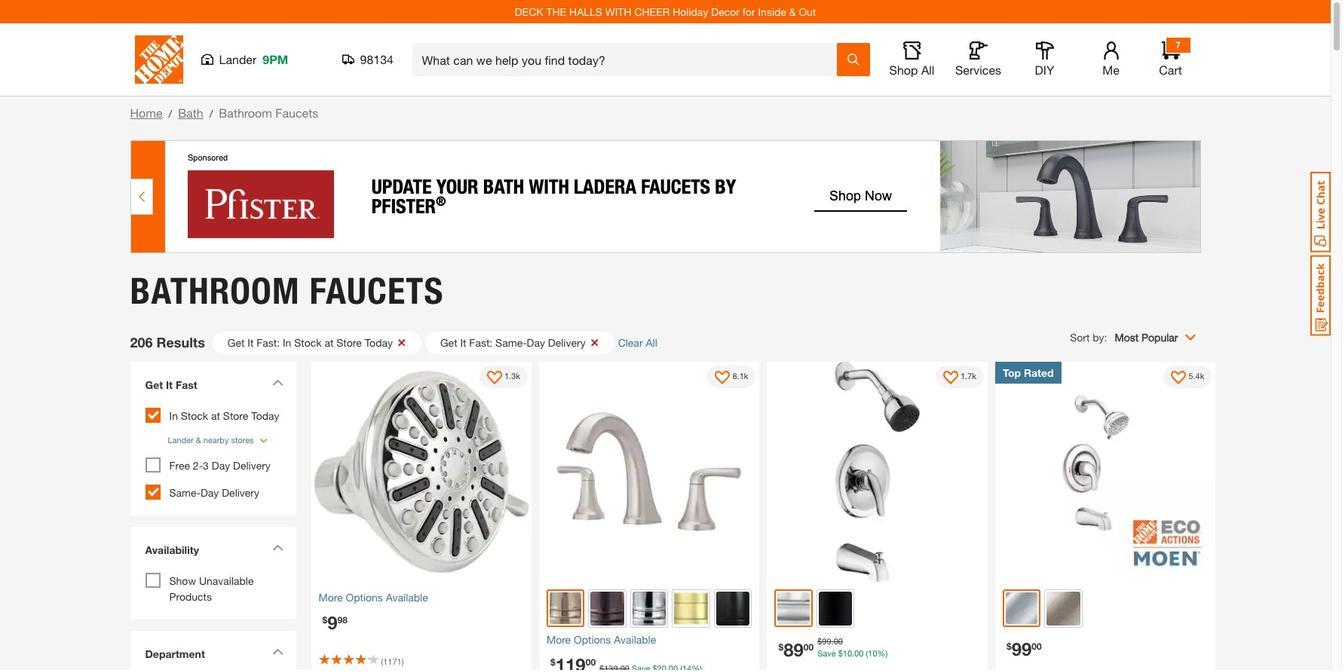 Task type: vqa. For each thing, say whether or not it's contained in the screenshot.
Green
no



Task type: locate. For each thing, give the bounding box(es) containing it.
0 vertical spatial more options available link
[[319, 590, 524, 606]]

matte black image up $ 89 00 $ 99 . 00 save $ 10 . 00 ( 10 %)
[[819, 592, 852, 626]]

aragon single-handle 1-spray tub and shower faucet in chrome (valve included) image
[[767, 362, 988, 582]]

2 horizontal spatial get
[[440, 336, 457, 349]]

get it fast
[[145, 378, 197, 391]]

unavailable
[[199, 575, 254, 587]]

bathroom
[[219, 106, 272, 120], [130, 269, 300, 313]]

save
[[818, 649, 836, 658]]

display image left 1.7k
[[943, 371, 958, 386]]

1 horizontal spatial 10
[[868, 649, 877, 658]]

1 horizontal spatial it
[[248, 336, 254, 349]]

0 vertical spatial all
[[921, 63, 935, 77]]

at up nearby
[[211, 409, 220, 422]]

display image
[[715, 371, 730, 386], [943, 371, 958, 386], [1171, 371, 1187, 386]]

bathroom faucets
[[130, 269, 444, 313]]

display image left the 5.4k
[[1171, 371, 1187, 386]]

caret icon image inside the get it fast link
[[272, 379, 283, 386]]

get
[[228, 336, 245, 349], [440, 336, 457, 349], [145, 378, 163, 391]]

more down "spot defense brushed nickel" icon
[[547, 633, 571, 646]]

00 down tuscan bronze icon
[[586, 656, 596, 668]]

1 vertical spatial more
[[547, 633, 571, 646]]

2 10 from the left
[[868, 649, 877, 658]]

$ 9 98
[[322, 612, 348, 633]]

$ right 'save'
[[838, 649, 843, 658]]

3 display image from the left
[[1171, 371, 1187, 386]]

all right 'shop'
[[921, 63, 935, 77]]

day up 1.3k dropdown button
[[527, 336, 545, 349]]

fast: down 'bathroom faucets' on the top left of the page
[[257, 336, 280, 349]]

more options available link down the polished chrome image
[[547, 632, 752, 647]]

0 vertical spatial in
[[283, 336, 291, 349]]

0 vertical spatial lander
[[219, 52, 257, 66]]

more up 9
[[319, 591, 343, 604]]

options down tuscan bronze icon
[[574, 633, 611, 646]]

0 vertical spatial available
[[386, 591, 428, 604]]

inside
[[758, 5, 786, 18]]

0 vertical spatial more
[[319, 591, 343, 604]]

get for get it fast: in stock at store today
[[228, 336, 245, 349]]

0 vertical spatial delivery
[[548, 336, 586, 349]]

1 horizontal spatial available
[[614, 633, 656, 646]]

1171
[[383, 657, 402, 667]]

get it fast: same-day delivery button
[[425, 331, 614, 354]]

chrome image
[[778, 593, 810, 625]]

more options available up 98
[[319, 591, 428, 604]]

1 horizontal spatial /
[[209, 107, 213, 120]]

same- inside button
[[496, 336, 527, 349]]

availability
[[145, 544, 199, 557]]

1 horizontal spatial store
[[337, 336, 362, 349]]

holiday
[[673, 5, 708, 18]]

$ left 98
[[322, 615, 327, 626]]

0 horizontal spatial &
[[196, 435, 201, 445]]

deck the halls with cheer holiday decor for inside & out
[[515, 5, 816, 18]]

1 vertical spatial at
[[211, 409, 220, 422]]

lander for lander & nearby stores
[[168, 435, 194, 445]]

2 vertical spatial day
[[201, 486, 219, 499]]

delivery down "free 2-3 day delivery" link
[[222, 486, 259, 499]]

more options available
[[319, 591, 428, 604], [547, 633, 656, 646]]

1 horizontal spatial same-
[[496, 336, 527, 349]]

3-spray patterns 3.5 in. single wall mount fixed adjustable shower head in chrome image
[[311, 362, 532, 582]]

0 horizontal spatial all
[[646, 336, 657, 349]]

1 vertical spatial all
[[646, 336, 657, 349]]

99 up 'save'
[[822, 636, 831, 646]]

00 down chrome icon
[[1032, 641, 1042, 652]]

1 vertical spatial today
[[251, 409, 279, 422]]

caret icon image
[[272, 379, 283, 386], [272, 544, 283, 551], [272, 649, 283, 655]]

0 horizontal spatial 10
[[843, 649, 852, 658]]

1 horizontal spatial (
[[866, 649, 868, 658]]

3
[[203, 459, 209, 472]]

2 fast: from the left
[[469, 336, 493, 349]]

all inside shop all button
[[921, 63, 935, 77]]

free
[[169, 459, 190, 472]]

in stock at store today
[[169, 409, 279, 422]]

same- down free at the bottom left
[[169, 486, 201, 499]]

fast
[[176, 378, 197, 391]]

0 horizontal spatial 99
[[822, 636, 831, 646]]

1 horizontal spatial more options available link
[[547, 632, 752, 647]]

1 horizontal spatial more options available
[[547, 633, 656, 646]]

99
[[822, 636, 831, 646], [1012, 638, 1032, 659]]

/ left 'bath'
[[169, 107, 172, 120]]

$ down chrome image
[[779, 642, 784, 653]]

display image inside 8.1k dropdown button
[[715, 371, 730, 386]]

more options available down tuscan bronze icon
[[547, 633, 656, 646]]

stock up lander & nearby stores
[[181, 409, 208, 422]]

1 horizontal spatial display image
[[943, 371, 958, 386]]

0 vertical spatial today
[[365, 336, 393, 349]]

bath link
[[178, 106, 203, 120]]

options
[[346, 591, 383, 604], [574, 633, 611, 646]]

free 2-3 day delivery
[[169, 459, 271, 472]]

$ for $ 99 00
[[1007, 641, 1012, 652]]

1 horizontal spatial matte black image
[[819, 592, 852, 626]]

99 inside $ 89 00 $ 99 . 00 save $ 10 . 00 ( 10 %)
[[822, 636, 831, 646]]

8.1k button
[[708, 365, 756, 388]]

0 horizontal spatial matte black image
[[716, 592, 750, 626]]

in inside get it fast: in stock at store today button
[[283, 336, 291, 349]]

diy button
[[1021, 41, 1069, 78]]

1 / from the left
[[169, 107, 172, 120]]

/
[[169, 107, 172, 120], [209, 107, 213, 120]]

available
[[386, 591, 428, 604], [614, 633, 656, 646]]

more options available link up )
[[319, 590, 524, 606]]

2 vertical spatial caret icon image
[[272, 649, 283, 655]]

0 horizontal spatial lander
[[168, 435, 194, 445]]

1 horizontal spatial at
[[325, 336, 334, 349]]

availability link
[[138, 535, 288, 569]]

day
[[527, 336, 545, 349], [212, 459, 230, 472], [201, 486, 219, 499]]

1 vertical spatial lander
[[168, 435, 194, 445]]

polished chrome image
[[633, 592, 666, 626]]

1 horizontal spatial &
[[789, 5, 796, 18]]

3 caret icon image from the top
[[272, 649, 283, 655]]

more options available link
[[319, 590, 524, 606], [547, 632, 752, 647]]

display image inside 1.7k dropdown button
[[943, 371, 958, 386]]

1 caret icon image from the top
[[272, 379, 283, 386]]

1 vertical spatial caret icon image
[[272, 544, 283, 551]]

rated
[[1024, 366, 1054, 379]]

decor
[[711, 5, 740, 18]]

5.4k button
[[1164, 365, 1212, 388]]

1 vertical spatial same-
[[169, 486, 201, 499]]

( inside $ 89 00 $ 99 . 00 save $ 10 . 00 ( 10 %)
[[866, 649, 868, 658]]

$ down "spot defense brushed nickel" icon
[[550, 656, 556, 668]]

$
[[322, 615, 327, 626], [818, 636, 822, 646], [1007, 641, 1012, 652], [779, 642, 784, 653], [838, 649, 843, 658], [550, 656, 556, 668]]

89
[[784, 639, 804, 661]]

shop all
[[890, 63, 935, 77]]

$ down chrome icon
[[1007, 641, 1012, 652]]

available down the polished chrome image
[[614, 633, 656, 646]]

1 10 from the left
[[843, 649, 852, 658]]

lander
[[219, 52, 257, 66], [168, 435, 194, 445]]

1 horizontal spatial more
[[547, 633, 571, 646]]

fast: for same-
[[469, 336, 493, 349]]

99 down chrome icon
[[1012, 638, 1032, 659]]

delivery
[[548, 336, 586, 349], [233, 459, 271, 472], [222, 486, 259, 499]]

0 horizontal spatial store
[[223, 409, 248, 422]]

0 horizontal spatial same-
[[169, 486, 201, 499]]

$ inside "$ 9 98"
[[322, 615, 327, 626]]

1 vertical spatial faucets
[[309, 269, 444, 313]]

1 horizontal spatial in
[[283, 336, 291, 349]]

same- up 1.3k at left bottom
[[496, 336, 527, 349]]

1 horizontal spatial today
[[365, 336, 393, 349]]

at down 'bathroom faucets' on the top left of the page
[[325, 336, 334, 349]]

caret icon image inside availability link
[[272, 544, 283, 551]]

day down 3
[[201, 486, 219, 499]]

. up 'save'
[[831, 636, 834, 646]]

brushed gold image
[[675, 592, 708, 626]]

caret icon image for department
[[272, 649, 283, 655]]

more
[[319, 591, 343, 604], [547, 633, 571, 646]]

today
[[365, 336, 393, 349], [251, 409, 279, 422]]

popular
[[1142, 331, 1178, 344]]

0 horizontal spatial options
[[346, 591, 383, 604]]

0 vertical spatial caret icon image
[[272, 379, 283, 386]]

bathroom up results
[[130, 269, 300, 313]]

home / bath / bathroom faucets
[[130, 106, 318, 120]]

0 horizontal spatial get
[[145, 378, 163, 391]]

1 matte black image from the left
[[716, 592, 750, 626]]

1 horizontal spatial get
[[228, 336, 245, 349]]

0 vertical spatial store
[[337, 336, 362, 349]]

0 horizontal spatial it
[[166, 378, 173, 391]]

all for clear all
[[646, 336, 657, 349]]

cart 7
[[1159, 39, 1182, 77]]

out
[[799, 5, 816, 18]]

2 horizontal spatial display image
[[1171, 371, 1187, 386]]

0 horizontal spatial fast:
[[257, 336, 280, 349]]

same-
[[496, 336, 527, 349], [169, 486, 201, 499]]

1 vertical spatial more options available link
[[547, 632, 752, 647]]

00 inside $ 99 00
[[1032, 641, 1042, 652]]

0 vertical spatial same-
[[496, 336, 527, 349]]

10
[[843, 649, 852, 658], [868, 649, 877, 658]]

options up 98
[[346, 591, 383, 604]]

0 horizontal spatial display image
[[715, 371, 730, 386]]

1 vertical spatial available
[[614, 633, 656, 646]]

same-day delivery link
[[169, 486, 259, 499]]

1.3k
[[504, 371, 520, 381]]

.
[[831, 636, 834, 646], [852, 649, 855, 658]]

& left out
[[789, 5, 796, 18]]

0 vertical spatial at
[[325, 336, 334, 349]]

$ for $ 89 00 $ 99 . 00 save $ 10 . 00 ( 10 %)
[[779, 642, 784, 653]]

all
[[921, 63, 935, 77], [646, 336, 657, 349]]

1 fast: from the left
[[257, 336, 280, 349]]

1 horizontal spatial options
[[574, 633, 611, 646]]

lander left 9pm
[[219, 52, 257, 66]]

0 vertical spatial day
[[527, 336, 545, 349]]

98134 button
[[342, 52, 394, 67]]

0 horizontal spatial more
[[319, 591, 343, 604]]

& left nearby
[[196, 435, 201, 445]]

delivery down stores
[[233, 459, 271, 472]]

tuscan bronze image
[[591, 592, 624, 626]]

fast: up display image
[[469, 336, 493, 349]]

delivery left clear
[[548, 336, 586, 349]]

display image inside 5.4k dropdown button
[[1171, 371, 1187, 386]]

00
[[834, 636, 843, 646], [1032, 641, 1042, 652], [804, 642, 814, 653], [855, 649, 864, 658], [586, 656, 596, 668]]

0 horizontal spatial today
[[251, 409, 279, 422]]

stock
[[294, 336, 322, 349], [181, 409, 208, 422]]

1 horizontal spatial stock
[[294, 336, 322, 349]]

nearby
[[203, 435, 229, 445]]

available up )
[[386, 591, 428, 604]]

2 caret icon image from the top
[[272, 544, 283, 551]]

9pm
[[263, 52, 288, 66]]

lander 9pm
[[219, 52, 288, 66]]

&
[[789, 5, 796, 18], [196, 435, 201, 445]]

0 horizontal spatial /
[[169, 107, 172, 120]]

day right 3
[[212, 459, 230, 472]]

( left %)
[[866, 649, 868, 658]]

2 display image from the left
[[943, 371, 958, 386]]

bathroom down lander 9pm
[[219, 106, 272, 120]]

get it fast: in stock at store today
[[228, 336, 393, 349]]

0 horizontal spatial (
[[381, 657, 383, 667]]

1 vertical spatial options
[[574, 633, 611, 646]]

top
[[1003, 366, 1021, 379]]

home
[[130, 106, 162, 120]]

2 horizontal spatial it
[[460, 336, 466, 349]]

home link
[[130, 106, 162, 120]]

9
[[327, 612, 337, 633]]

0 vertical spatial stock
[[294, 336, 322, 349]]

0 vertical spatial bathroom
[[219, 106, 272, 120]]

sort
[[1070, 331, 1090, 344]]

$ inside $ 99 00
[[1007, 641, 1012, 652]]

0 vertical spatial .
[[831, 636, 834, 646]]

1 horizontal spatial lander
[[219, 52, 257, 66]]

/ right bath link
[[209, 107, 213, 120]]

in
[[283, 336, 291, 349], [169, 409, 178, 422]]

caret icon image inside department link
[[272, 649, 283, 655]]

all right clear
[[646, 336, 657, 349]]

1 vertical spatial stock
[[181, 409, 208, 422]]

1 horizontal spatial all
[[921, 63, 935, 77]]

in down 'bathroom faucets' on the top left of the page
[[283, 336, 291, 349]]

1 vertical spatial .
[[852, 649, 855, 658]]

spot resist brushed nickel image
[[1047, 592, 1081, 626]]

(
[[866, 649, 868, 658], [381, 657, 383, 667]]

faucets
[[275, 106, 318, 120], [309, 269, 444, 313]]

1 vertical spatial in
[[169, 409, 178, 422]]

matte black image
[[716, 592, 750, 626], [819, 592, 852, 626]]

What can we help you find today? search field
[[422, 44, 836, 75]]

it for get it fast: same-day delivery
[[460, 336, 466, 349]]

0 vertical spatial options
[[346, 591, 383, 604]]

1 horizontal spatial fast:
[[469, 336, 493, 349]]

matte black image right brushed gold image
[[716, 592, 750, 626]]

today inside button
[[365, 336, 393, 349]]

stock down 'bathroom faucets' on the top left of the page
[[294, 336, 322, 349]]

1 display image from the left
[[715, 371, 730, 386]]

display image left the 8.1k
[[715, 371, 730, 386]]

( left )
[[381, 657, 383, 667]]

. right 'save'
[[852, 649, 855, 658]]

feedback link image
[[1311, 255, 1331, 336]]

0 horizontal spatial at
[[211, 409, 220, 422]]

lander up free at the bottom left
[[168, 435, 194, 445]]

1 vertical spatial store
[[223, 409, 248, 422]]

0 horizontal spatial available
[[386, 591, 428, 604]]

in down get it fast
[[169, 409, 178, 422]]

0 vertical spatial more options available
[[319, 591, 428, 604]]

all inside clear all button
[[646, 336, 657, 349]]

services
[[955, 63, 1001, 77]]

8.1k
[[733, 371, 748, 381]]



Task type: describe. For each thing, give the bounding box(es) containing it.
1 vertical spatial &
[[196, 435, 201, 445]]

ladera 8 in. widespread double handle bathroom faucet in spot defense brushed nickel image
[[539, 362, 760, 582]]

$ 89 00 $ 99 . 00 save $ 10 . 00 ( 10 %)
[[779, 636, 888, 661]]

2 matte black image from the left
[[819, 592, 852, 626]]

caret icon image for availability
[[272, 544, 283, 551]]

2 / from the left
[[209, 107, 213, 120]]

0 horizontal spatial .
[[831, 636, 834, 646]]

1.7k
[[961, 371, 977, 381]]

)
[[402, 657, 404, 667]]

in stock at store today link
[[169, 409, 279, 422]]

at inside get it fast: in stock at store today button
[[325, 336, 334, 349]]

2-
[[193, 459, 203, 472]]

bath
[[178, 106, 203, 120]]

it for get it fast: in stock at store today
[[248, 336, 254, 349]]

display image
[[487, 371, 502, 386]]

lander for lander 9pm
[[219, 52, 257, 66]]

live chat image
[[1311, 172, 1331, 253]]

show unavailable products link
[[169, 575, 254, 603]]

spot defense brushed nickel image
[[550, 593, 582, 625]]

( 1171 )
[[381, 657, 404, 667]]

2 vertical spatial delivery
[[222, 486, 259, 499]]

get for get it fast: same-day delivery
[[440, 336, 457, 349]]

cart
[[1159, 63, 1182, 77]]

%)
[[877, 649, 888, 658]]

fast: for in
[[257, 336, 280, 349]]

with
[[605, 5, 632, 18]]

display image for 1.7k
[[943, 371, 958, 386]]

lander & nearby stores
[[168, 435, 254, 445]]

1 vertical spatial bathroom
[[130, 269, 300, 313]]

adler single handle 4-spray tub and shower faucet 1.8 gpm in chrome (valve included) image
[[995, 362, 1216, 582]]

1.3k button
[[480, 365, 528, 388]]

stores
[[231, 435, 254, 445]]

0 vertical spatial &
[[789, 5, 796, 18]]

cheer
[[634, 5, 670, 18]]

by:
[[1093, 331, 1107, 344]]

shop all button
[[888, 41, 936, 78]]

1 horizontal spatial .
[[852, 649, 855, 658]]

all for shop all
[[921, 63, 935, 77]]

shop
[[890, 63, 918, 77]]

deck
[[515, 5, 543, 18]]

0 vertical spatial faucets
[[275, 106, 318, 120]]

0 horizontal spatial more options available
[[319, 591, 428, 604]]

5.4k
[[1189, 371, 1205, 381]]

get it fast link
[[138, 369, 288, 404]]

the home depot logo image
[[135, 35, 183, 84]]

results
[[157, 334, 205, 351]]

7
[[1176, 39, 1181, 51]]

show
[[169, 575, 196, 587]]

same-day delivery
[[169, 486, 259, 499]]

get for get it fast
[[145, 378, 163, 391]]

00 left %)
[[855, 649, 864, 658]]

00 up 'save'
[[834, 636, 843, 646]]

me
[[1103, 63, 1120, 77]]

0 horizontal spatial stock
[[181, 409, 208, 422]]

clear all button
[[618, 335, 669, 351]]

1 vertical spatial day
[[212, 459, 230, 472]]

show unavailable products
[[169, 575, 254, 603]]

department link
[[138, 639, 288, 670]]

day inside button
[[527, 336, 545, 349]]

chrome image
[[1006, 593, 1038, 625]]

it for get it fast
[[166, 378, 173, 391]]

clear
[[618, 336, 643, 349]]

clear all
[[618, 336, 657, 349]]

store inside button
[[337, 336, 362, 349]]

delivery inside button
[[548, 336, 586, 349]]

98
[[337, 615, 348, 626]]

206
[[130, 334, 153, 351]]

me button
[[1087, 41, 1135, 78]]

services button
[[954, 41, 1003, 78]]

1 vertical spatial delivery
[[233, 459, 271, 472]]

the
[[546, 5, 566, 18]]

0 horizontal spatial in
[[169, 409, 178, 422]]

0 horizontal spatial more options available link
[[319, 590, 524, 606]]

display image for 5.4k
[[1171, 371, 1187, 386]]

$ for $
[[550, 656, 556, 668]]

stock inside button
[[294, 336, 322, 349]]

1 horizontal spatial 99
[[1012, 638, 1032, 659]]

206 results
[[130, 334, 205, 351]]

products
[[169, 590, 212, 603]]

00 left 'save'
[[804, 642, 814, 653]]

$ for $ 9 98
[[322, 615, 327, 626]]

department
[[145, 648, 205, 661]]

most
[[1115, 331, 1139, 344]]

halls
[[569, 5, 602, 18]]

$ 99 00
[[1007, 638, 1042, 659]]

$ up 'save'
[[818, 636, 822, 646]]

caret icon image for get it fast
[[272, 379, 283, 386]]

1 vertical spatial more options available
[[547, 633, 656, 646]]

top rated
[[1003, 366, 1054, 379]]

get it fast: same-day delivery
[[440, 336, 586, 349]]

98134
[[360, 52, 394, 66]]

sort by: most popular
[[1070, 331, 1178, 344]]

display image for 8.1k
[[715, 371, 730, 386]]

diy
[[1035, 63, 1055, 77]]

get it fast: in stock at store today button
[[213, 331, 422, 354]]

1.7k button
[[936, 365, 984, 388]]

for
[[743, 5, 755, 18]]

deck the halls with cheer holiday decor for inside & out link
[[515, 5, 816, 18]]

free 2-3 day delivery link
[[169, 459, 271, 472]]



